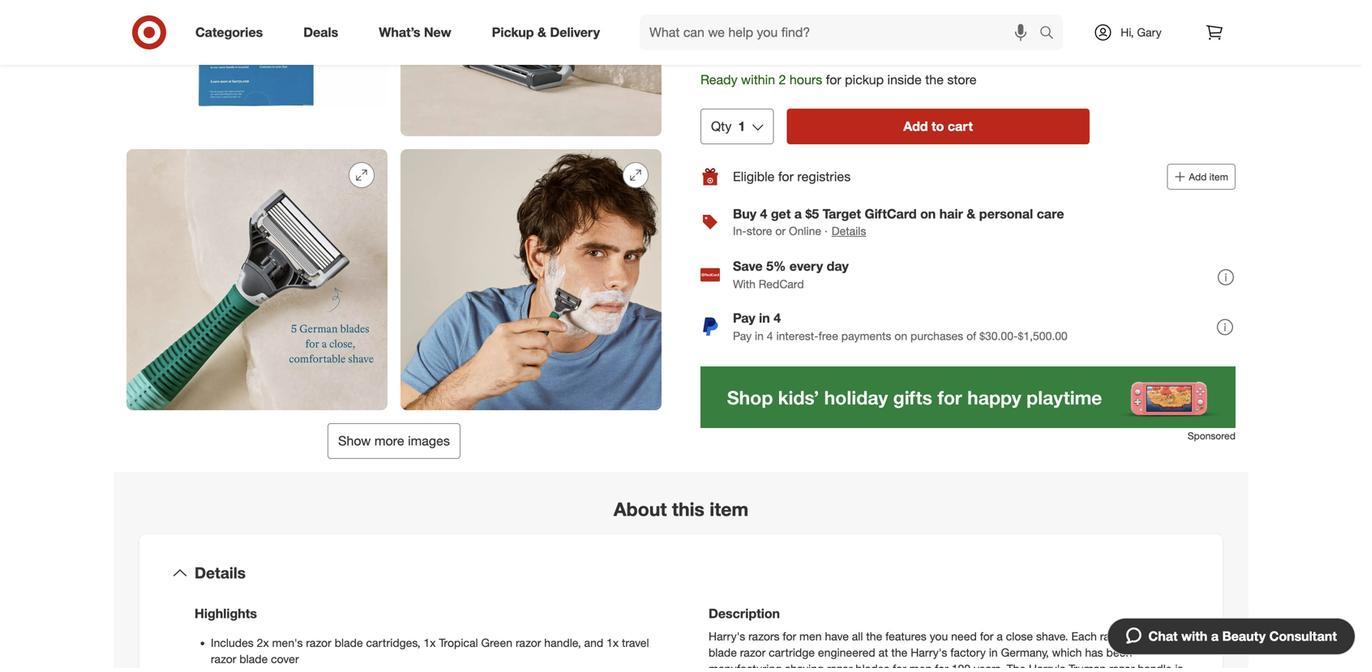 Task type: vqa. For each thing, say whether or not it's contained in the screenshot.
DEALS link
yes



Task type: locate. For each thing, give the bounding box(es) containing it.
1 vertical spatial hours
[[790, 72, 823, 88]]

hours inside button
[[778, 9, 803, 21]]

includes
[[211, 636, 254, 650]]

0 vertical spatial 2
[[770, 9, 776, 21]]

1 horizontal spatial item
[[1210, 171, 1229, 183]]

1 horizontal spatial &
[[967, 206, 976, 222]]

as soon as 7pm today
[[843, 9, 941, 21]]

blade
[[335, 636, 363, 650], [709, 646, 737, 660], [240, 652, 268, 666]]

in up years. on the right bottom
[[989, 646, 998, 660]]

pickup & delivery
[[492, 24, 600, 40]]

&
[[538, 24, 547, 40], [967, 206, 976, 222]]

0 vertical spatial 1
[[1051, 9, 1056, 21]]

in
[[759, 310, 770, 326], [755, 329, 764, 343], [989, 646, 998, 660]]

a left $5
[[795, 206, 802, 222]]

2 inside button
[[770, 9, 776, 21]]

4 inside buy 4 get a $5 target giftcard on hair & personal care in-store or online ∙ details
[[760, 206, 768, 222]]

store down stores
[[948, 72, 977, 88]]

1 right qty
[[738, 119, 746, 134]]

details button
[[831, 222, 867, 240]]

men up 'cartridge'
[[800, 629, 822, 644]]

0 vertical spatial add
[[904, 119, 928, 134]]

a inside button
[[1212, 629, 1219, 644]]

pickup
[[845, 72, 884, 88]]

men's
[[272, 636, 303, 650]]

1 within from the top
[[742, 9, 767, 21]]

1 horizontal spatial blade
[[335, 636, 363, 650]]

razor up 'been'
[[1101, 629, 1126, 644]]

2 up pick up at spring valley
[[770, 9, 776, 21]]

within
[[742, 9, 767, 21], [741, 72, 776, 88]]

harry's down description
[[709, 629, 746, 644]]

in left interest-
[[755, 329, 764, 343]]

2 within from the top
[[741, 72, 776, 88]]

deals
[[304, 24, 338, 40]]

store inside buy 4 get a $5 target giftcard on hair & personal care in-store or online ∙ details
[[747, 224, 773, 238]]

0 vertical spatial men
[[800, 629, 822, 644]]

2 horizontal spatial blade
[[709, 646, 737, 660]]

a left close
[[997, 629, 1003, 644]]

0 vertical spatial harry's
[[709, 629, 746, 644]]

hours down spring valley button
[[790, 72, 823, 88]]

save 5% every day with redcard
[[733, 258, 849, 291]]

what's new
[[379, 24, 452, 40]]

1 horizontal spatial at
[[879, 646, 889, 660]]

add item
[[1189, 171, 1229, 183]]

1 vertical spatial ready
[[701, 72, 738, 88]]

payments
[[842, 329, 892, 343]]

1 vertical spatial men
[[910, 662, 932, 668]]

0 vertical spatial &
[[538, 24, 547, 40]]

details button
[[152, 548, 1210, 599]]

1 vertical spatial pay
[[733, 329, 752, 343]]

1 1x from the left
[[424, 636, 436, 650]]

the right engineered
[[892, 646, 908, 660]]

image gallery element
[[127, 0, 662, 459]]

it
[[994, 9, 999, 21]]

0 horizontal spatial on
[[895, 329, 908, 343]]

& right hair
[[967, 206, 976, 222]]

2 for ready within 2 hours
[[770, 9, 776, 21]]

blade left cartridges,
[[335, 636, 363, 650]]

ready up pick
[[711, 9, 739, 21]]

in down redcard
[[759, 310, 770, 326]]

harry&#39;s 5-blade men&#39;s razor - 1 razor handle + 2 razor blade refills - sage green, 4 of 8 image
[[401, 0, 662, 136]]

show more images button
[[328, 424, 461, 459]]

ready down pick
[[701, 72, 738, 88]]

the right all
[[867, 629, 883, 644]]

1x left the tropical
[[424, 636, 436, 650]]

within inside button
[[742, 9, 767, 21]]

you
[[930, 629, 948, 644]]

buy 4 get a $5 target giftcard on hair & personal care in-store or online ∙ details
[[733, 206, 1065, 238]]

pickup
[[492, 24, 534, 40]]

this
[[672, 498, 705, 521]]

1 vertical spatial in
[[755, 329, 764, 343]]

ready
[[711, 9, 739, 21], [701, 72, 738, 88]]

ready inside button
[[711, 9, 739, 21]]

for down valley
[[826, 72, 842, 88]]

0 horizontal spatial item
[[710, 498, 749, 521]]

a
[[795, 206, 802, 222], [1212, 629, 1219, 644], [997, 629, 1003, 644], [1173, 629, 1180, 644]]

$1,500.00
[[1018, 329, 1068, 343]]

0 horizontal spatial 2
[[770, 9, 776, 21]]

0 vertical spatial hours
[[778, 9, 803, 21]]

tropical
[[439, 636, 478, 650]]

on left hair
[[921, 206, 936, 222]]

0 vertical spatial ready
[[711, 9, 739, 21]]

blade up manufacturing
[[709, 646, 737, 660]]

0 horizontal spatial details
[[195, 564, 246, 582]]

hours for ready within 2 hours for pickup inside the store
[[790, 72, 823, 88]]

a right with
[[1212, 629, 1219, 644]]

get
[[771, 206, 791, 222]]

within down pick up at spring valley
[[741, 72, 776, 88]]

details down target
[[832, 224, 867, 238]]

item
[[1210, 171, 1229, 183], [710, 498, 749, 521]]

new
[[424, 24, 452, 40]]

2 vertical spatial in
[[989, 646, 998, 660]]

0 vertical spatial 4
[[760, 206, 768, 222]]

giftcard
[[865, 206, 917, 222]]

1 vertical spatial 2
[[779, 72, 786, 88]]

2 vertical spatial 4
[[767, 329, 773, 343]]

to
[[932, 119, 944, 134]]

& right pickup on the top of the page
[[538, 24, 547, 40]]

blade inside description harry's razors for men have all the features you need for a close shave. each razor features a 5- blade razor cartridge engineered at the harry's factory in germany, which has been manufacturing shaving razor blades for men for 100 years. the harry's truman razor handle
[[709, 646, 737, 660]]

0 vertical spatial pay
[[733, 310, 756, 326]]

0 horizontal spatial 1x
[[424, 636, 436, 650]]

within up up
[[742, 9, 767, 21]]

details
[[832, 224, 867, 238], [195, 564, 246, 582]]

1 vertical spatial harry's
[[911, 646, 948, 660]]

0 horizontal spatial features
[[886, 629, 927, 644]]

razor down includes
[[211, 652, 236, 666]]

razors
[[749, 629, 780, 644]]

0 horizontal spatial blade
[[240, 652, 268, 666]]

1 horizontal spatial 1x
[[607, 636, 619, 650]]

features
[[886, 629, 927, 644], [1129, 629, 1170, 644]]

harry's
[[709, 629, 746, 644], [911, 646, 948, 660], [1029, 662, 1066, 668]]

1 vertical spatial store
[[747, 224, 773, 238]]

1 vertical spatial &
[[967, 206, 976, 222]]

features left the you
[[886, 629, 927, 644]]

razor down engineered
[[827, 662, 853, 668]]

1 horizontal spatial details
[[832, 224, 867, 238]]

4 left interest-
[[767, 329, 773, 343]]

1 vertical spatial add
[[1189, 171, 1207, 183]]

0 horizontal spatial 1
[[738, 119, 746, 134]]

2 horizontal spatial harry's
[[1029, 662, 1066, 668]]

each
[[1072, 629, 1097, 644]]

5%
[[767, 258, 786, 274]]

1 vertical spatial details
[[195, 564, 246, 582]]

1 vertical spatial on
[[895, 329, 908, 343]]

1 horizontal spatial the
[[892, 646, 908, 660]]

spring
[[766, 47, 806, 63]]

0 vertical spatial on
[[921, 206, 936, 222]]

pickup & delivery link
[[478, 15, 621, 50]]

and
[[584, 636, 604, 650]]

1 horizontal spatial features
[[1129, 629, 1170, 644]]

1 vertical spatial the
[[867, 629, 883, 644]]

the for store
[[926, 72, 944, 88]]

gary
[[1138, 25, 1162, 39]]

0 vertical spatial store
[[948, 72, 977, 88]]

add to cart
[[904, 119, 973, 134]]

chat with a beauty consultant
[[1149, 629, 1338, 644]]

1 horizontal spatial 2
[[779, 72, 786, 88]]

men down the you
[[910, 662, 932, 668]]

0 vertical spatial the
[[926, 72, 944, 88]]

0 vertical spatial at
[[750, 47, 762, 63]]

1x right and
[[607, 636, 619, 650]]

1 horizontal spatial store
[[948, 72, 977, 88]]

in-
[[733, 224, 747, 238]]

hours up spring
[[778, 9, 803, 21]]

1 pay from the top
[[733, 310, 756, 326]]

razor down 'been'
[[1110, 662, 1135, 668]]

blades
[[856, 662, 890, 668]]

at up blades
[[879, 646, 889, 660]]

chat with a beauty consultant button
[[1108, 618, 1356, 655]]

on right payments
[[895, 329, 908, 343]]

details up the highlights
[[195, 564, 246, 582]]

1 horizontal spatial add
[[1189, 171, 1207, 183]]

0 vertical spatial within
[[742, 9, 767, 21]]

2 down spring
[[779, 72, 786, 88]]

$5
[[806, 206, 819, 222]]

features up the handle
[[1129, 629, 1170, 644]]

0 horizontal spatial add
[[904, 119, 928, 134]]

have
[[825, 629, 849, 644]]

harry's down the you
[[911, 646, 948, 660]]

2 horizontal spatial the
[[926, 72, 944, 88]]

day
[[827, 258, 849, 274]]

what's
[[379, 24, 421, 40]]

on inside buy 4 get a $5 target giftcard on hair & personal care in-store or online ∙ details
[[921, 206, 936, 222]]

for
[[826, 72, 842, 88], [779, 169, 794, 185], [783, 629, 797, 644], [980, 629, 994, 644], [893, 662, 907, 668], [935, 662, 949, 668]]

& inside buy 4 get a $5 target giftcard on hair & personal care in-store or online ∙ details
[[967, 206, 976, 222]]

0 horizontal spatial the
[[867, 629, 883, 644]]

the down stores
[[926, 72, 944, 88]]

registries
[[798, 169, 851, 185]]

1 horizontal spatial harry's
[[911, 646, 948, 660]]

2 vertical spatial the
[[892, 646, 908, 660]]

ready within 2 hours for pickup inside the store
[[701, 72, 977, 88]]

4 up interest-
[[774, 310, 781, 326]]

been
[[1107, 646, 1133, 660]]

2 pay from the top
[[733, 329, 752, 343]]

1 horizontal spatial on
[[921, 206, 936, 222]]

1 vertical spatial within
[[741, 72, 776, 88]]

2 vertical spatial harry's
[[1029, 662, 1066, 668]]

harry's down which
[[1029, 662, 1066, 668]]

1 vertical spatial item
[[710, 498, 749, 521]]

blade down the 2x at the bottom
[[240, 652, 268, 666]]

4
[[760, 206, 768, 222], [774, 310, 781, 326], [767, 329, 773, 343]]

0 horizontal spatial store
[[747, 224, 773, 238]]

add item button
[[1167, 164, 1236, 190]]

0 vertical spatial in
[[759, 310, 770, 326]]

1 vertical spatial at
[[879, 646, 889, 660]]

check
[[856, 48, 889, 62]]

within for ready within 2 hours for pickup inside the store
[[741, 72, 776, 88]]

razor
[[1101, 629, 1126, 644], [306, 636, 332, 650], [516, 636, 541, 650], [740, 646, 766, 660], [211, 652, 236, 666], [827, 662, 853, 668], [1110, 662, 1135, 668]]

item inside button
[[1210, 171, 1229, 183]]

2x
[[257, 636, 269, 650]]

7pm
[[894, 9, 914, 21]]

1 horizontal spatial 1
[[1051, 9, 1056, 21]]

for right need on the bottom
[[980, 629, 994, 644]]

1 right dec
[[1051, 9, 1056, 21]]

hair
[[940, 206, 964, 222]]

0 vertical spatial details
[[832, 224, 867, 238]]

4 left get
[[760, 206, 768, 222]]

0 vertical spatial item
[[1210, 171, 1229, 183]]

store left or in the right of the page
[[747, 224, 773, 238]]

2 for ready within 2 hours for pickup inside the store
[[779, 72, 786, 88]]

harry&#39;s 5-blade men&#39;s razor - 1 razor handle + 2 razor blade refills - sage green, 6 of 8 image
[[401, 149, 662, 411]]

a left 5-
[[1173, 629, 1180, 644]]

with
[[733, 277, 756, 291]]

need
[[952, 629, 977, 644]]

for up 'cartridge'
[[783, 629, 797, 644]]

at right up
[[750, 47, 762, 63]]



Task type: describe. For each thing, give the bounding box(es) containing it.
eligible
[[733, 169, 775, 185]]

cartridge
[[769, 646, 815, 660]]

for right the eligible at the top of page
[[779, 169, 794, 185]]

details inside dropdown button
[[195, 564, 246, 582]]

today
[[916, 9, 941, 21]]

in inside description harry's razors for men have all the features you need for a close shave. each razor features a 5- blade razor cartridge engineered at the harry's factory in germany, which has been manufacturing shaving razor blades for men for 100 years. the harry's truman razor handle
[[989, 646, 998, 660]]

the
[[1007, 662, 1026, 668]]

travel
[[622, 636, 649, 650]]

hi, gary
[[1121, 25, 1162, 39]]

razor right green
[[516, 636, 541, 650]]

What can we help you find? suggestions appear below search field
[[640, 15, 1044, 50]]

cart
[[948, 119, 973, 134]]

eligible for registries
[[733, 169, 851, 185]]

deals link
[[290, 15, 359, 50]]

0 horizontal spatial &
[[538, 24, 547, 40]]

chat
[[1149, 629, 1178, 644]]

shaving
[[785, 662, 824, 668]]

0 horizontal spatial at
[[750, 47, 762, 63]]

check other stores
[[856, 48, 953, 62]]

engineered
[[818, 646, 876, 660]]

harry&#39;s 5-blade men&#39;s razor - 1 razor handle + 2 razor blade refills - sage green, 5 of 8 image
[[127, 149, 388, 411]]

razor up manufacturing
[[740, 646, 766, 660]]

razor right men's
[[306, 636, 332, 650]]

up
[[731, 47, 747, 63]]

dec
[[1031, 9, 1048, 21]]

$30.00-
[[980, 329, 1018, 343]]

other
[[892, 48, 918, 62]]

pick up at spring valley
[[701, 47, 845, 63]]

as
[[843, 9, 854, 21]]

of
[[967, 329, 977, 343]]

about
[[614, 498, 667, 521]]

add for add item
[[1189, 171, 1207, 183]]

100
[[952, 662, 971, 668]]

or
[[776, 224, 786, 238]]

search
[[1033, 26, 1072, 42]]

1 vertical spatial 1
[[738, 119, 746, 134]]

advertisement region
[[701, 367, 1236, 428]]

2 1x from the left
[[607, 636, 619, 650]]

all
[[852, 629, 863, 644]]

germany,
[[1001, 646, 1049, 660]]

add for add to cart
[[904, 119, 928, 134]]

delivery
[[550, 24, 600, 40]]

shave.
[[1037, 629, 1069, 644]]

as soon as 7pm today button
[[833, 0, 958, 33]]

highlights
[[195, 606, 257, 622]]

spring valley button
[[766, 46, 845, 64]]

care
[[1037, 206, 1065, 222]]

handle,
[[545, 636, 581, 650]]

fri,
[[1015, 9, 1028, 21]]

0 horizontal spatial men
[[800, 629, 822, 644]]

within for ready within 2 hours
[[742, 9, 767, 21]]

∙
[[825, 224, 828, 238]]

for right blades
[[893, 662, 907, 668]]

the for features
[[867, 629, 883, 644]]

green
[[481, 636, 513, 650]]

target
[[823, 206, 861, 222]]

images
[[408, 433, 450, 449]]

details inside buy 4 get a $5 target giftcard on hair & personal care in-store or online ∙ details
[[832, 224, 867, 238]]

beauty
[[1223, 629, 1266, 644]]

sponsored
[[1188, 430, 1236, 442]]

get it by fri, dec 1
[[975, 9, 1056, 21]]

get it by fri, dec 1 button
[[965, 0, 1090, 33]]

hi,
[[1121, 25, 1134, 39]]

for left 100
[[935, 662, 949, 668]]

hours for ready within 2 hours
[[778, 9, 803, 21]]

1 vertical spatial 4
[[774, 310, 781, 326]]

description harry's razors for men have all the features you need for a close shave. each razor features a 5- blade razor cartridge engineered at the harry's factory in germany, which has been manufacturing shaving razor blades for men for 100 years. the harry's truman razor handle 
[[709, 606, 1193, 668]]

cover
[[271, 652, 299, 666]]

5-
[[1183, 629, 1193, 644]]

manufacturing
[[709, 662, 782, 668]]

truman
[[1069, 662, 1106, 668]]

personal
[[980, 206, 1034, 222]]

more
[[375, 433, 404, 449]]

buy 4 get a $5 target giftcard on hair & personal care link
[[733, 206, 1065, 222]]

includes 2x men's razor blade cartridges, 1x tropical green razor handle, and 1x travel razor blade cover
[[211, 636, 649, 666]]

stores
[[921, 48, 953, 62]]

pick
[[701, 47, 728, 63]]

factory
[[951, 646, 986, 660]]

online
[[789, 224, 822, 238]]

ready for ready within 2 hours for pickup inside the store
[[701, 72, 738, 88]]

1 horizontal spatial men
[[910, 662, 932, 668]]

qty 1
[[711, 119, 746, 134]]

1 features from the left
[[886, 629, 927, 644]]

show
[[338, 433, 371, 449]]

what's new link
[[365, 15, 472, 50]]

with
[[1182, 629, 1208, 644]]

description
[[709, 606, 780, 622]]

ready within 2 hours button
[[701, 0, 826, 33]]

years.
[[974, 662, 1004, 668]]

every
[[790, 258, 823, 274]]

has
[[1086, 646, 1104, 660]]

2 features from the left
[[1129, 629, 1170, 644]]

on inside 'pay in 4 pay in 4 interest-free payments on purchases of $30.00-$1,500.00'
[[895, 329, 908, 343]]

which
[[1053, 646, 1082, 660]]

purchases
[[911, 329, 964, 343]]

free
[[819, 329, 839, 343]]

save
[[733, 258, 763, 274]]

a inside buy 4 get a $5 target giftcard on hair & personal care in-store or online ∙ details
[[795, 206, 802, 222]]

pay in 4 pay in 4 interest-free payments on purchases of $30.00-$1,500.00
[[733, 310, 1068, 343]]

ready for ready within 2 hours
[[711, 9, 739, 21]]

0 horizontal spatial harry's
[[709, 629, 746, 644]]

1 inside button
[[1051, 9, 1056, 21]]

about this item
[[614, 498, 749, 521]]

inside
[[888, 72, 922, 88]]

at inside description harry's razors for men have all the features you need for a close shave. each razor features a 5- blade razor cartridge engineered at the harry's factory in germany, which has been manufacturing shaving razor blades for men for 100 years. the harry's truman razor handle
[[879, 646, 889, 660]]

show more images
[[338, 433, 450, 449]]

redcard
[[759, 277, 804, 291]]

soon
[[857, 9, 879, 21]]

harry&#39;s 5-blade men&#39;s razor - 1 razor handle + 2 razor blade refills - sage green, 3 of 8 image
[[127, 0, 388, 136]]

close
[[1006, 629, 1033, 644]]

handle
[[1138, 662, 1172, 668]]



